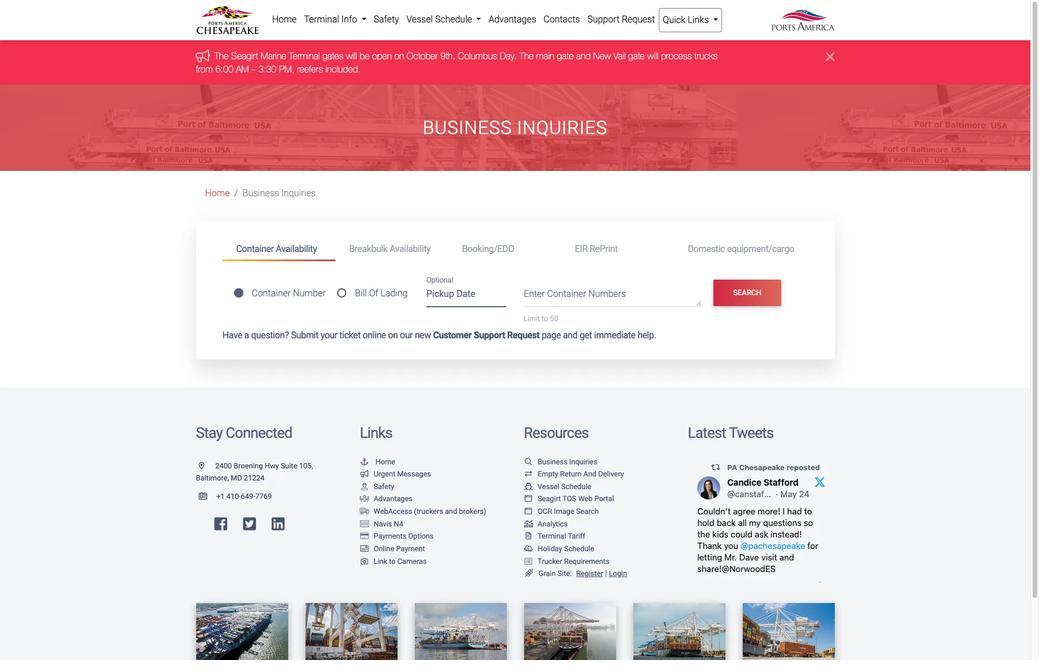 Task type: describe. For each thing, give the bounding box(es) containing it.
enter container numbers
[[524, 288, 626, 299]]

to for 50
[[542, 314, 549, 323]]

bullhorn image
[[196, 49, 214, 62]]

analytics
[[538, 520, 568, 528]]

am
[[236, 64, 249, 74]]

home link for "terminal info" link
[[269, 8, 301, 31]]

requirements
[[564, 557, 610, 566]]

return
[[561, 470, 582, 479]]

1 vertical spatial search
[[577, 507, 599, 516]]

anchor image
[[360, 459, 369, 466]]

register link
[[574, 569, 604, 578]]

1 horizontal spatial advantages link
[[485, 8, 540, 31]]

to for cameras
[[389, 557, 396, 566]]

our
[[400, 330, 413, 341]]

+1
[[216, 492, 225, 501]]

connected
[[226, 424, 292, 442]]

limit
[[524, 314, 540, 323]]

lading
[[381, 288, 408, 299]]

0 vertical spatial vessel
[[407, 14, 433, 25]]

reprint
[[590, 243, 618, 254]]

navis
[[374, 520, 392, 528]]

terminal info link
[[301, 8, 370, 31]]

holiday schedule link
[[524, 545, 595, 553]]

exchange image
[[524, 471, 533, 478]]

2400 broening hwy suite 105, baltimore, md 21224 link
[[196, 462, 313, 483]]

register
[[577, 569, 604, 578]]

Optional text field
[[427, 284, 507, 307]]

browser image
[[524, 496, 533, 503]]

get
[[580, 330, 592, 341]]

0 vertical spatial inquiries
[[517, 117, 608, 139]]

21224
[[244, 474, 265, 483]]

delivery
[[599, 470, 624, 479]]

process
[[661, 51, 692, 61]]

1 the from the left
[[214, 51, 229, 61]]

immediate
[[594, 330, 636, 341]]

urgent messages link
[[360, 470, 431, 479]]

1 horizontal spatial links
[[688, 14, 709, 25]]

terminal for terminal info
[[304, 14, 339, 25]]

schedule for ship icon on the right of the page
[[562, 482, 592, 491]]

page
[[542, 330, 561, 341]]

ocr
[[538, 507, 552, 516]]

0 vertical spatial vessel schedule
[[407, 14, 475, 25]]

schedule for 'bells' icon on the bottom right of the page
[[564, 545, 595, 553]]

trucks
[[695, 51, 718, 61]]

2400
[[215, 462, 232, 470]]

2 vertical spatial business
[[538, 458, 568, 466]]

container for container availability
[[236, 243, 274, 254]]

payment
[[396, 545, 425, 553]]

bill
[[355, 288, 367, 299]]

camera image
[[360, 558, 369, 566]]

request inside support request link
[[622, 14, 655, 25]]

have
[[223, 330, 242, 341]]

1 vertical spatial inquiries
[[282, 188, 316, 199]]

1 gate from the left
[[557, 51, 574, 61]]

2 vertical spatial inquiries
[[570, 458, 598, 466]]

1 will from the left
[[346, 51, 357, 61]]

help.
[[638, 330, 657, 341]]

home for the home link related to "terminal info" link
[[272, 14, 297, 25]]

pm,
[[279, 64, 295, 74]]

payments options link
[[360, 532, 434, 541]]

tweets
[[729, 424, 774, 442]]

messages
[[397, 470, 431, 479]]

october
[[407, 51, 438, 61]]

online payment
[[374, 545, 425, 553]]

your
[[321, 330, 338, 341]]

contacts
[[544, 14, 580, 25]]

1 vertical spatial links
[[360, 424, 393, 442]]

the seagirt marine terminal gates will be open on october 9th, columbus day. the main gate and new vail gate will process trucks from 6:00 am – 3:30 pm, reefers included.
[[196, 51, 718, 74]]

holiday schedule
[[538, 545, 595, 553]]

online
[[374, 545, 395, 553]]

search button
[[714, 280, 782, 306]]

bells image
[[524, 546, 533, 553]]

latest tweets
[[688, 424, 774, 442]]

container availability link
[[223, 238, 335, 261]]

–
[[252, 64, 256, 74]]

user hard hat image
[[360, 484, 369, 491]]

9th,
[[441, 51, 456, 61]]

map marker alt image
[[199, 463, 214, 470]]

search inside search button
[[734, 289, 762, 297]]

credit card front image
[[360, 546, 369, 553]]

eir
[[575, 243, 588, 254]]

open
[[372, 51, 392, 61]]

1 horizontal spatial support
[[588, 14, 620, 25]]

1 horizontal spatial vessel schedule link
[[524, 482, 592, 491]]

included.
[[326, 64, 361, 74]]

cameras
[[398, 557, 427, 566]]

1 vertical spatial and
[[563, 330, 578, 341]]

list alt image
[[524, 558, 533, 566]]

1 horizontal spatial vessel
[[538, 482, 560, 491]]

analytics link
[[524, 520, 568, 528]]

1 horizontal spatial advantages
[[489, 14, 537, 25]]

container up 50
[[548, 288, 587, 299]]

terminal tariff
[[538, 532, 586, 541]]

0 horizontal spatial advantages
[[374, 495, 413, 503]]

trucker requirements
[[538, 557, 610, 566]]

search image
[[524, 459, 533, 466]]

2 the from the left
[[520, 51, 534, 61]]

be
[[360, 51, 370, 61]]

main
[[537, 51, 555, 61]]

optional
[[427, 276, 454, 285]]

eir reprint link
[[561, 238, 674, 260]]

ocr image search
[[538, 507, 599, 516]]

1 safety from the top
[[374, 14, 399, 25]]

1 vertical spatial home link
[[205, 188, 230, 199]]

truck container image
[[360, 508, 369, 516]]

ship image
[[524, 484, 533, 491]]

2400 broening hwy suite 105, baltimore, md 21224
[[196, 462, 313, 483]]

7769
[[255, 492, 272, 501]]

2 vertical spatial and
[[445, 507, 458, 516]]

container for container number
[[252, 288, 291, 299]]

empty
[[538, 470, 559, 479]]

|
[[606, 569, 607, 579]]

day.
[[500, 51, 517, 61]]

availability for container availability
[[276, 243, 317, 254]]

from
[[196, 64, 213, 74]]

brokers)
[[459, 507, 487, 516]]

tariff
[[568, 532, 586, 541]]

business inquiries link
[[524, 458, 598, 466]]

0 horizontal spatial vessel schedule link
[[403, 8, 485, 31]]

booking/edo
[[462, 243, 515, 254]]



Task type: locate. For each thing, give the bounding box(es) containing it.
1 vertical spatial safety link
[[360, 482, 395, 491]]

terminal
[[304, 14, 339, 25], [289, 51, 320, 61], [538, 532, 567, 541]]

vessel down empty
[[538, 482, 560, 491]]

0 horizontal spatial support
[[474, 330, 505, 341]]

1 vertical spatial schedule
[[562, 482, 592, 491]]

6:00
[[216, 64, 233, 74]]

1 vertical spatial terminal
[[289, 51, 320, 61]]

seagirt
[[231, 51, 258, 61], [538, 495, 561, 503]]

advantages up day.
[[489, 14, 537, 25]]

phone office image
[[199, 493, 216, 501]]

vessel schedule link
[[403, 8, 485, 31], [524, 482, 592, 491]]

on left our
[[388, 330, 398, 341]]

1 horizontal spatial business
[[423, 117, 512, 139]]

Enter Container Numbers text field
[[524, 287, 702, 307]]

0 vertical spatial advantages link
[[485, 8, 540, 31]]

search down domestic equipment/cargo link
[[734, 289, 762, 297]]

links up anchor icon
[[360, 424, 393, 442]]

container left number
[[252, 288, 291, 299]]

breakbulk availability link
[[335, 238, 448, 260]]

terminal inside "the seagirt marine terminal gates will be open on october 9th, columbus day. the main gate and new vail gate will process trucks from 6:00 am – 3:30 pm, reefers included."
[[289, 51, 320, 61]]

new
[[594, 51, 611, 61]]

on inside "the seagirt marine terminal gates will be open on october 9th, columbus day. the main gate and new vail gate will process trucks from 6:00 am – 3:30 pm, reefers included."
[[395, 51, 404, 61]]

1 vertical spatial vessel
[[538, 482, 560, 491]]

search
[[734, 289, 762, 297], [577, 507, 599, 516]]

home link for the "urgent messages" link
[[360, 458, 396, 466]]

seagirt up "ocr"
[[538, 495, 561, 503]]

0 vertical spatial seagirt
[[231, 51, 258, 61]]

home inside the home link
[[272, 14, 297, 25]]

site:
[[558, 569, 572, 578]]

0 vertical spatial safety
[[374, 14, 399, 25]]

vessel schedule up seagirt tos web portal link
[[538, 482, 592, 491]]

0 vertical spatial request
[[622, 14, 655, 25]]

image
[[554, 507, 575, 516]]

the seagirt marine terminal gates will be open on october 9th, columbus day. the main gate and new vail gate will process trucks from 6:00 am – 3:30 pm, reefers included. alert
[[0, 41, 1031, 85]]

credit card image
[[360, 533, 369, 541]]

columbus
[[458, 51, 498, 61]]

have a question? submit your ticket online on our new customer support request page and get immediate help.
[[223, 330, 657, 341]]

marine
[[261, 51, 287, 61]]

business
[[423, 117, 512, 139], [243, 188, 279, 199], [538, 458, 568, 466]]

payments
[[374, 532, 407, 541]]

schedule up seagirt tos web portal
[[562, 482, 592, 491]]

hwy
[[265, 462, 279, 470]]

1 horizontal spatial to
[[542, 314, 549, 323]]

on right open
[[395, 51, 404, 61]]

analytics image
[[524, 521, 533, 528]]

0 vertical spatial search
[[734, 289, 762, 297]]

1 vertical spatial support
[[474, 330, 505, 341]]

linkedin image
[[272, 517, 285, 532]]

stay connected
[[196, 424, 292, 442]]

vessel up october
[[407, 14, 433, 25]]

1 horizontal spatial request
[[622, 14, 655, 25]]

1 availability from the left
[[276, 243, 317, 254]]

webaccess (truckers and brokers)
[[374, 507, 487, 516]]

the right day.
[[520, 51, 534, 61]]

the seagirt marine terminal gates will be open on october 9th, columbus day. the main gate and new vail gate will process trucks from 6:00 am – 3:30 pm, reefers included. link
[[196, 51, 718, 74]]

1 vertical spatial seagirt
[[538, 495, 561, 503]]

advantages link up day.
[[485, 8, 540, 31]]

1 vertical spatial business inquiries
[[243, 188, 316, 199]]

terminal down analytics
[[538, 532, 567, 541]]

login
[[609, 569, 628, 578]]

file invoice image
[[524, 533, 533, 541]]

ticket
[[340, 330, 361, 341]]

reefers
[[297, 64, 323, 74]]

breakbulk availability
[[349, 243, 431, 254]]

login link
[[609, 569, 628, 578]]

0 horizontal spatial links
[[360, 424, 393, 442]]

tos
[[563, 495, 577, 503]]

seagirt up am on the left of page
[[231, 51, 258, 61]]

container
[[236, 243, 274, 254], [252, 288, 291, 299], [548, 288, 587, 299]]

enter
[[524, 288, 545, 299]]

webaccess
[[374, 507, 412, 516]]

0 horizontal spatial search
[[577, 507, 599, 516]]

2 vertical spatial home link
[[360, 458, 396, 466]]

and
[[577, 51, 591, 61], [563, 330, 578, 341], [445, 507, 458, 516]]

hand receiving image
[[360, 496, 369, 503]]

support up new
[[588, 14, 620, 25]]

safety link
[[370, 8, 403, 31], [360, 482, 395, 491]]

1 horizontal spatial seagirt
[[538, 495, 561, 503]]

new
[[415, 330, 431, 341]]

0 vertical spatial vessel schedule link
[[403, 8, 485, 31]]

and
[[584, 470, 597, 479]]

1 vertical spatial vessel schedule
[[538, 482, 592, 491]]

online payment link
[[360, 545, 425, 553]]

1 vertical spatial to
[[389, 557, 396, 566]]

0 vertical spatial business
[[423, 117, 512, 139]]

trucker
[[538, 557, 563, 566]]

1 horizontal spatial home
[[272, 14, 297, 25]]

1 vertical spatial business
[[243, 188, 279, 199]]

1 horizontal spatial home link
[[269, 8, 301, 31]]

to right link
[[389, 557, 396, 566]]

0 vertical spatial on
[[395, 51, 404, 61]]

0 vertical spatial to
[[542, 314, 549, 323]]

0 horizontal spatial business
[[243, 188, 279, 199]]

2 vertical spatial business inquiries
[[538, 458, 598, 466]]

customer support request link
[[433, 330, 540, 341]]

bill of lading
[[355, 288, 408, 299]]

request left quick
[[622, 14, 655, 25]]

0 vertical spatial advantages
[[489, 14, 537, 25]]

1 horizontal spatial search
[[734, 289, 762, 297]]

container up container number
[[236, 243, 274, 254]]

safety link for "terminal info" link
[[370, 8, 403, 31]]

search down web at bottom right
[[577, 507, 599, 516]]

1 vertical spatial request
[[507, 330, 540, 341]]

navis n4 link
[[360, 520, 404, 528]]

1 horizontal spatial will
[[648, 51, 659, 61]]

0 vertical spatial home
[[272, 14, 297, 25]]

portal
[[595, 495, 615, 503]]

0 horizontal spatial home
[[205, 188, 230, 199]]

md
[[231, 474, 242, 483]]

safety link for the "urgent messages" link
[[360, 482, 395, 491]]

and left brokers)
[[445, 507, 458, 516]]

schedule up 9th,
[[435, 14, 472, 25]]

equipment/cargo
[[728, 243, 795, 254]]

vessel schedule link up 9th,
[[403, 8, 485, 31]]

advantages up webaccess
[[374, 495, 413, 503]]

to left 50
[[542, 314, 549, 323]]

schedule
[[435, 14, 472, 25], [562, 482, 592, 491], [564, 545, 595, 553]]

wheat image
[[524, 569, 535, 578]]

2 gate from the left
[[629, 51, 645, 61]]

link to cameras
[[374, 557, 427, 566]]

terminal tariff link
[[524, 532, 586, 541]]

0 vertical spatial links
[[688, 14, 709, 25]]

options
[[408, 532, 434, 541]]

grain site: register | login
[[539, 569, 628, 579]]

terminal up reefers
[[289, 51, 320, 61]]

safety down urgent
[[374, 482, 395, 491]]

availability right breakbulk
[[390, 243, 431, 254]]

2 availability from the left
[[390, 243, 431, 254]]

grain
[[539, 569, 556, 578]]

broening
[[234, 462, 263, 470]]

links right quick
[[688, 14, 709, 25]]

105,
[[299, 462, 313, 470]]

support right customer
[[474, 330, 505, 341]]

and inside "the seagirt marine terminal gates will be open on october 9th, columbus day. the main gate and new vail gate will process trucks from 6:00 am – 3:30 pm, reefers included."
[[577, 51, 591, 61]]

quick links
[[663, 14, 712, 25]]

+1 410-649-7769 link
[[196, 492, 272, 501]]

safety link down urgent
[[360, 482, 395, 491]]

1 vertical spatial vessel schedule link
[[524, 482, 592, 491]]

domestic equipment/cargo
[[688, 243, 795, 254]]

0 horizontal spatial advantages link
[[360, 495, 413, 503]]

terminal for terminal tariff
[[538, 532, 567, 541]]

2 vertical spatial schedule
[[564, 545, 595, 553]]

1 vertical spatial advantages link
[[360, 495, 413, 503]]

and left get
[[563, 330, 578, 341]]

1 horizontal spatial availability
[[390, 243, 431, 254]]

0 vertical spatial support
[[588, 14, 620, 25]]

a
[[244, 330, 249, 341]]

on
[[395, 51, 404, 61], [388, 330, 398, 341]]

support request
[[588, 14, 655, 25]]

0 horizontal spatial vessel
[[407, 14, 433, 25]]

gate right vail
[[629, 51, 645, 61]]

info
[[342, 14, 357, 25]]

request down limit
[[507, 330, 540, 341]]

2 horizontal spatial home
[[376, 458, 396, 466]]

request
[[622, 14, 655, 25], [507, 330, 540, 341]]

safety up open
[[374, 14, 399, 25]]

0 horizontal spatial seagirt
[[231, 51, 258, 61]]

2 vertical spatial terminal
[[538, 532, 567, 541]]

availability up container number
[[276, 243, 317, 254]]

1 vertical spatial home
[[205, 188, 230, 199]]

facebook square image
[[214, 517, 227, 532]]

2 vertical spatial home
[[376, 458, 396, 466]]

question?
[[251, 330, 289, 341]]

close image
[[826, 50, 835, 64]]

0 vertical spatial schedule
[[435, 14, 472, 25]]

container number
[[252, 288, 326, 299]]

urgent
[[374, 470, 396, 479]]

link
[[374, 557, 387, 566]]

submit
[[291, 330, 319, 341]]

0 vertical spatial and
[[577, 51, 591, 61]]

contacts link
[[540, 8, 584, 31]]

container storage image
[[360, 521, 369, 528]]

0 horizontal spatial to
[[389, 557, 396, 566]]

0 vertical spatial terminal
[[304, 14, 339, 25]]

will
[[346, 51, 357, 61], [648, 51, 659, 61]]

safety link up open
[[370, 8, 403, 31]]

urgent messages
[[374, 470, 431, 479]]

50
[[550, 314, 558, 323]]

schedule down tariff in the right of the page
[[564, 545, 595, 553]]

0 horizontal spatial availability
[[276, 243, 317, 254]]

1 vertical spatial safety
[[374, 482, 395, 491]]

1 horizontal spatial gate
[[629, 51, 645, 61]]

1 vertical spatial on
[[388, 330, 398, 341]]

0 vertical spatial business inquiries
[[423, 117, 608, 139]]

breakbulk
[[349, 243, 388, 254]]

domestic
[[688, 243, 725, 254]]

home
[[272, 14, 297, 25], [205, 188, 230, 199], [376, 458, 396, 466]]

to
[[542, 314, 549, 323], [389, 557, 396, 566]]

0 horizontal spatial will
[[346, 51, 357, 61]]

home for the middle the home link
[[205, 188, 230, 199]]

0 horizontal spatial home link
[[205, 188, 230, 199]]

resources
[[524, 424, 589, 442]]

and left new
[[577, 51, 591, 61]]

gate right main
[[557, 51, 574, 61]]

advantages link up webaccess
[[360, 495, 413, 503]]

empty return and delivery link
[[524, 470, 624, 479]]

booking/edo link
[[448, 238, 561, 260]]

0 vertical spatial home link
[[269, 8, 301, 31]]

0 horizontal spatial request
[[507, 330, 540, 341]]

1 horizontal spatial vessel schedule
[[538, 482, 592, 491]]

1 horizontal spatial the
[[520, 51, 534, 61]]

will left process
[[648, 51, 659, 61]]

0 horizontal spatial gate
[[557, 51, 574, 61]]

browser image
[[524, 508, 533, 516]]

vessel schedule link down empty
[[524, 482, 592, 491]]

web
[[579, 495, 593, 503]]

home link
[[269, 8, 301, 31], [205, 188, 230, 199], [360, 458, 396, 466]]

2 horizontal spatial business
[[538, 458, 568, 466]]

links
[[688, 14, 709, 25], [360, 424, 393, 442]]

the up 6:00
[[214, 51, 229, 61]]

n4
[[394, 520, 404, 528]]

(truckers
[[414, 507, 443, 516]]

will left be
[[346, 51, 357, 61]]

1 vertical spatial advantages
[[374, 495, 413, 503]]

0 horizontal spatial the
[[214, 51, 229, 61]]

twitter square image
[[243, 517, 256, 532]]

suite
[[281, 462, 298, 470]]

availability for breakbulk availability
[[390, 243, 431, 254]]

vessel schedule up 9th,
[[407, 14, 475, 25]]

2 horizontal spatial home link
[[360, 458, 396, 466]]

0 vertical spatial safety link
[[370, 8, 403, 31]]

seagirt inside "the seagirt marine terminal gates will be open on october 9th, columbus day. the main gate and new vail gate will process trucks from 6:00 am – 3:30 pm, reefers included."
[[231, 51, 258, 61]]

terminal left info
[[304, 14, 339, 25]]

2 will from the left
[[648, 51, 659, 61]]

inquiries
[[517, 117, 608, 139], [282, 188, 316, 199], [570, 458, 598, 466]]

seagirt tos web portal link
[[524, 495, 615, 503]]

2 safety from the top
[[374, 482, 395, 491]]

bullhorn image
[[360, 471, 369, 478]]

vessel schedule
[[407, 14, 475, 25], [538, 482, 592, 491]]

0 horizontal spatial vessel schedule
[[407, 14, 475, 25]]

payments options
[[374, 532, 434, 541]]



Task type: vqa. For each thing, say whether or not it's contained in the screenshot.
middle BUSINESS
yes



